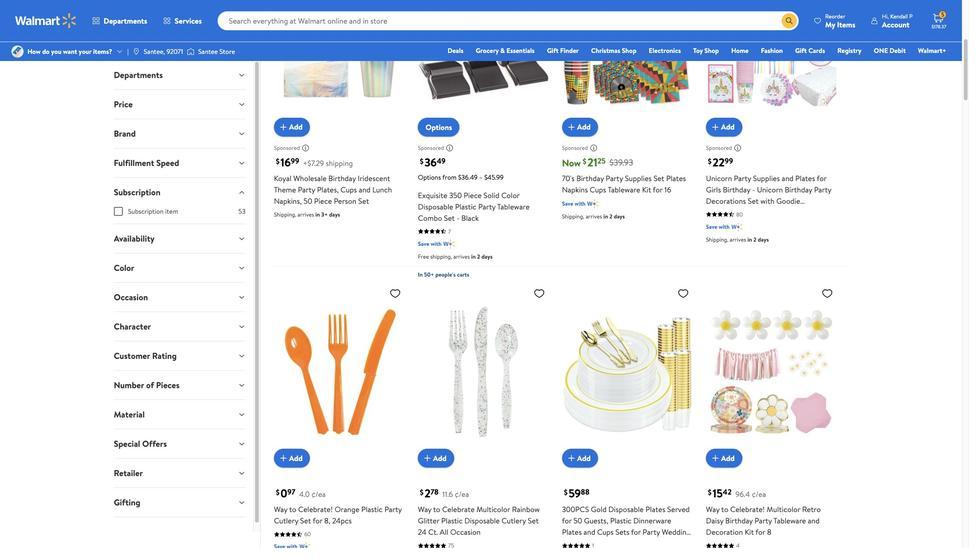 Task type: vqa. For each thing, say whether or not it's contained in the screenshot.
Request My Personal Information
no



Task type: locate. For each thing, give the bounding box(es) containing it.
1 horizontal spatial cutlery
[[502, 516, 526, 527]]

party down dinnerware
[[643, 528, 661, 538]]

special offers button
[[106, 430, 253, 459]]

sponsored up koyal at the top of the page
[[274, 144, 300, 152]]

¢/ea right 11.6
[[455, 490, 469, 500]]

1 celebrate! from the left
[[298, 505, 333, 515]]

add to cart image
[[278, 122, 289, 133], [566, 122, 578, 133], [710, 122, 722, 133], [710, 453, 722, 465]]

0 horizontal spatial shop
[[622, 46, 637, 55]]

with down the bags,unicorn
[[719, 223, 730, 231]]

1 vertical spatial save
[[707, 223, 718, 231]]

1 horizontal spatial walmart plus image
[[588, 199, 599, 209]]

plates,
[[317, 185, 339, 195]]

set inside exquisite 350 piece solid color disposable plastic party tableware combo set - black
[[444, 213, 455, 223]]

1 horizontal spatial 16
[[665, 185, 672, 195]]

koyal wholesale birthday iridescent theme party plates, cups and lunch napkins, 50 piece person set image
[[274, 0, 405, 129]]

bracelet,
[[796, 207, 825, 218]]

99 up 'decorations'
[[725, 156, 734, 166]]

add to cart image up 97
[[278, 453, 289, 465]]

1 horizontal spatial save with
[[562, 200, 586, 208]]

sponsored for $39.93
[[562, 144, 588, 152]]

way to celebrate multicolor rainbow glitter plastic disposable cutlery set 24 ct. all occasion image
[[418, 284, 549, 461]]

kit inside $ 15 42 96.4 ¢/ea way to celebrate! multicolor retro daisy birthday party tableware and decoration kit for 8
[[745, 528, 755, 538]]

cups inside $ 16 99 +$7.29 shipping koyal wholesale birthday iridescent theme party plates, cups and lunch napkins, 50 piece person set shipping, arrives in 3+ days
[[341, 185, 357, 195]]

2 horizontal spatial tableware
[[774, 516, 807, 527]]

celebrate! inside $ 15 42 96.4 ¢/ea way to celebrate! multicolor retro daisy birthday party tableware and decoration kit for 8
[[731, 505, 766, 515]]

in down now $ 21 25 $39.93 70's birthday party supplies set plates napkins cups tableware kit for 16
[[604, 212, 609, 221]]

gifting button
[[106, 489, 253, 518]]

availability tab
[[106, 224, 253, 253]]

customer
[[114, 350, 150, 362]]

add to cart image up 78
[[422, 453, 433, 465]]

2 horizontal spatial ¢/ea
[[752, 490, 767, 500]]

50 right napkins,
[[304, 196, 312, 206]]

cups up person
[[341, 185, 357, 195]]

0 horizontal spatial 50
[[304, 196, 312, 206]]

ad disclaimer and feedback image
[[446, 144, 454, 152], [590, 144, 598, 152]]

88
[[581, 488, 590, 498]]

save with down the bags,unicorn
[[707, 223, 730, 231]]

party inside $ 15 42 96.4 ¢/ea way to celebrate! multicolor retro daisy birthday party tableware and decoration kit for 8
[[755, 516, 773, 527]]

birthday down 21
[[577, 173, 604, 184]]

cups inside now $ 21 25 $39.93 70's birthday party supplies set plates napkins cups tableware kit for 16
[[590, 185, 607, 195]]

sponsored for 22
[[707, 144, 733, 152]]

8
[[768, 528, 772, 538]]

theme down koyal at the top of the page
[[274, 185, 296, 195]]

$ 22 99
[[709, 154, 734, 170]]

shipping, arrives in 2 days down cloth
[[707, 236, 770, 244]]

0 horizontal spatial way
[[274, 505, 288, 515]]

way for 0
[[274, 505, 288, 515]]

subscription left item
[[128, 207, 164, 216]]

debit
[[890, 46, 907, 55]]

11.6
[[443, 490, 453, 500]]

subscription inside dropdown button
[[114, 187, 161, 198]]

¢/ea for 15
[[752, 490, 767, 500]]

to for 0
[[289, 505, 297, 515]]

2 sponsored from the left
[[418, 144, 444, 152]]

0 horizontal spatial shipping, arrives in 2 days
[[562, 212, 625, 221]]

unicorn
[[707, 173, 733, 184], [758, 185, 784, 195], [707, 230, 733, 240]]

3 add to cart image from the left
[[566, 453, 578, 465]]

guests,
[[585, 516, 609, 527]]

¢/ea
[[312, 490, 326, 500], [455, 490, 469, 500], [752, 490, 767, 500]]

0 horizontal spatial theme
[[274, 185, 296, 195]]

0
[[281, 486, 288, 502]]

1 shop from the left
[[622, 46, 637, 55]]

0 horizontal spatial shipping,
[[274, 211, 297, 219]]

0 vertical spatial kit
[[643, 185, 652, 195]]

0 horizontal spatial kit
[[643, 185, 652, 195]]

multicolor up 8
[[767, 505, 801, 515]]

plastic inside exquisite 350 piece solid color disposable plastic party tableware combo set - black
[[455, 202, 477, 212]]

1 ad disclaimer and feedback image from the left
[[446, 144, 454, 152]]

set inside $ 0 97 4.0 ¢/ea way to celebrate! orange plastic party cutlery set for 8, 24pcs
[[300, 516, 311, 527]]

special
[[114, 439, 140, 450]]

2 way from the left
[[418, 505, 432, 515]]

arrives down napkins
[[586, 212, 603, 221]]

party down wholesale
[[298, 185, 316, 195]]

theme inside the unicorn party supplies and plates for girls birthday - unicorn birthday party decorations set with goodie bags,unicorn ring,unicorn bracelet, xl table cloth for creating amazing unicorn theme party
[[734, 230, 756, 240]]

gift cards link
[[792, 45, 830, 56]]

1 sponsored from the left
[[274, 144, 300, 152]]

59
[[569, 486, 581, 502]]

1 horizontal spatial disposable
[[465, 516, 500, 527]]

99 inside $ 16 99 +$7.29 shipping koyal wholesale birthday iridescent theme party plates, cups and lunch napkins, 50 piece person set shipping, arrives in 3+ days
[[291, 156, 299, 166]]

1 horizontal spatial ad disclaimer and feedback image
[[590, 144, 598, 152]]

22
[[713, 154, 725, 170]]

2 ad disclaimer and feedback image from the left
[[590, 144, 598, 152]]

shipping, down table
[[707, 236, 729, 244]]

0 horizontal spatial ¢/ea
[[312, 490, 326, 500]]

piece down plates,
[[314, 196, 332, 206]]

departments tab
[[106, 61, 253, 90]]

1 vertical spatial disposable
[[609, 505, 644, 515]]

multicolor inside $ 15 42 96.4 ¢/ea way to celebrate! multicolor retro daisy birthday party tableware and decoration kit for 8
[[767, 505, 801, 515]]

shipping, down napkins,
[[274, 211, 297, 219]]

and down retro
[[809, 516, 820, 527]]

0 vertical spatial color
[[502, 190, 520, 201]]

save down the bags,unicorn
[[707, 223, 718, 231]]

350
[[450, 190, 462, 201]]

add to cart image for 59
[[566, 453, 578, 465]]

shop right toy on the top right
[[705, 46, 720, 55]]

arrives left 3+
[[298, 211, 314, 219]]

1 add to cart image from the left
[[278, 453, 289, 465]]

$ left 0
[[276, 488, 280, 498]]

departments up |
[[104, 16, 147, 26]]

party inside 300pcs gold disposable plates served for 50 guests, plastic dinnerware plates and cups sets for party wedding engagement baby shower holi
[[643, 528, 661, 538]]

$ inside '$ 22 99'
[[709, 156, 712, 167]]

2 horizontal spatial save
[[707, 223, 718, 231]]

¢/ea inside $ 0 97 4.0 ¢/ea way to celebrate! orange plastic party cutlery set for 8, 24pcs
[[312, 490, 326, 500]]

2 ad disclaimer and feedback image from the left
[[735, 144, 742, 152]]

tableware inside $ 15 42 96.4 ¢/ea way to celebrate! multicolor retro daisy birthday party tableware and decoration kit for 8
[[774, 516, 807, 527]]

add button
[[274, 118, 310, 137], [562, 118, 599, 137], [707, 118, 743, 137], [274, 450, 310, 469], [418, 450, 455, 469], [562, 450, 599, 469], [707, 450, 743, 469]]

and up goodie
[[782, 173, 794, 184]]

supplies up goodie
[[754, 173, 781, 184]]

add button up now
[[562, 118, 599, 137]]

0 horizontal spatial piece
[[314, 196, 332, 206]]

4 sponsored from the left
[[707, 144, 733, 152]]

shop for christmas shop
[[622, 46, 637, 55]]

plastic down celebrate at the left of the page
[[442, 516, 463, 527]]

number of pieces
[[114, 380, 180, 392]]

in inside $ 16 99 +$7.29 shipping koyal wholesale birthday iridescent theme party plates, cups and lunch napkins, 50 piece person set shipping, arrives in 3+ days
[[316, 211, 320, 219]]

disposable down exquisite
[[418, 202, 454, 212]]

0 vertical spatial -
[[753, 185, 756, 195]]

gift for gift finder
[[547, 46, 559, 55]]

1 vertical spatial 16
[[665, 185, 672, 195]]

1 horizontal spatial -
[[753, 185, 756, 195]]

 image
[[187, 47, 195, 56], [133, 48, 140, 55]]

theme
[[274, 185, 296, 195], [734, 230, 756, 240]]

plastic up black
[[455, 202, 477, 212]]

¢/ea inside $ 15 42 96.4 ¢/ea way to celebrate! multicolor retro daisy birthday party tableware and decoration kit for 8
[[752, 490, 767, 500]]

 image right |
[[133, 48, 140, 55]]

1 cutlery from the left
[[274, 516, 299, 527]]

to down 97
[[289, 505, 297, 515]]

2 vertical spatial disposable
[[465, 516, 500, 527]]

for inside now $ 21 25 $39.93 70's birthday party supplies set plates napkins cups tableware kit for 16
[[653, 185, 663, 195]]

sponsored up now
[[562, 144, 588, 152]]

2 vertical spatial unicorn
[[707, 230, 733, 240]]

2 horizontal spatial to
[[722, 505, 729, 515]]

occasion up character
[[114, 292, 148, 304]]

ad disclaimer and feedback image
[[302, 144, 310, 152], [735, 144, 742, 152]]

add to cart image up 59
[[566, 453, 578, 465]]

to inside $ 2 78 11.6 ¢/ea way to celebrate multicolor rainbow glitter plastic disposable cutlery set 24 ct. all occasion
[[434, 505, 441, 515]]

walmart plus image
[[732, 222, 743, 232], [444, 239, 455, 249]]

shipping, arrives in 2 days down napkins
[[562, 212, 625, 221]]

4.0
[[299, 490, 310, 500]]

300pcs gold disposable plates served for 50 guests, plastic dinnerware plates and cups sets for party wedding engagement baby shower holiday thanksgiving halloween christmas new year image
[[562, 284, 693, 461]]

2 add to cart image from the left
[[422, 453, 433, 465]]

ad disclaimer and feedback image for 36
[[446, 144, 454, 152]]

$ left 15
[[709, 488, 712, 498]]

party right orange
[[385, 505, 402, 515]]

toy shop
[[694, 46, 720, 55]]

disposable up sets
[[609, 505, 644, 515]]

–
[[480, 173, 483, 182]]

1 horizontal spatial add to cart image
[[422, 453, 433, 465]]

1 horizontal spatial 99
[[725, 156, 734, 166]]

1 vertical spatial -
[[457, 213, 460, 223]]

1 vertical spatial tableware
[[498, 202, 530, 212]]

0 horizontal spatial to
[[289, 505, 297, 515]]

brand
[[114, 128, 136, 140]]

supplies inside the unicorn party supplies and plates for girls birthday - unicorn birthday party decorations set with goodie bags,unicorn ring,unicorn bracelet, xl table cloth for creating amazing unicorn theme party
[[754, 173, 781, 184]]

add button up +$7.29
[[274, 118, 310, 137]]

1 gift from the left
[[547, 46, 559, 55]]

christmas shop
[[592, 46, 637, 55]]

item
[[165, 207, 178, 216]]

material button
[[106, 401, 253, 430]]

gift cards
[[796, 46, 826, 55]]

cups up baby on the right bottom
[[598, 528, 614, 538]]

16 up koyal at the top of the page
[[281, 154, 291, 170]]

1 ad disclaimer and feedback image from the left
[[302, 144, 310, 152]]

2 to from the left
[[434, 505, 441, 515]]

2 horizontal spatial add to cart image
[[566, 453, 578, 465]]

2 horizontal spatial way
[[707, 505, 720, 515]]

0 horizontal spatial ad disclaimer and feedback image
[[446, 144, 454, 152]]

napkins
[[562, 185, 588, 195]]

cups for disposable
[[598, 528, 614, 538]]

ad disclaimer and feedback image for 22
[[735, 144, 742, 152]]

1 horizontal spatial ¢/ea
[[455, 490, 469, 500]]

arrives
[[298, 211, 314, 219], [586, 212, 603, 221], [730, 236, 747, 244], [454, 253, 470, 261]]

99 inside '$ 22 99'
[[725, 156, 734, 166]]

multicolor inside $ 2 78 11.6 ¢/ea way to celebrate multicolor rainbow glitter plastic disposable cutlery set 24 ct. all occasion
[[477, 505, 511, 515]]

1 horizontal spatial way
[[418, 505, 432, 515]]

$ left 21
[[583, 156, 587, 167]]

0 horizontal spatial multicolor
[[477, 505, 511, 515]]

0 horizontal spatial 16
[[281, 154, 291, 170]]

options link
[[418, 118, 460, 137]]

3+
[[322, 211, 328, 219]]

1 vertical spatial options
[[418, 173, 441, 182]]

add to favorites list, 300pcs gold disposable plates served for 50 guests, plastic dinnerware plates and cups sets for party wedding engagement baby shower holiday thanksgiving halloween christmas new year image
[[678, 288, 690, 300]]

$ left 59
[[564, 488, 568, 498]]

way up glitter
[[418, 505, 432, 515]]

99 left +$7.29
[[291, 156, 299, 166]]

party up 'decorations'
[[735, 173, 752, 184]]

birthday up decoration
[[726, 516, 753, 527]]

0 vertical spatial 50
[[304, 196, 312, 206]]

¢/ea for 2
[[455, 490, 469, 500]]

occasion right all
[[451, 528, 481, 538]]

kendall
[[891, 12, 909, 20]]

supplies down $39.93
[[625, 173, 652, 184]]

1 99 from the left
[[291, 156, 299, 166]]

baby
[[606, 539, 622, 549]]

plastic right orange
[[362, 505, 383, 515]]

disposable inside 300pcs gold disposable plates served for 50 guests, plastic dinnerware plates and cups sets for party wedding engagement baby shower holi
[[609, 505, 644, 515]]

tableware inside now $ 21 25 $39.93 70's birthday party supplies set plates napkins cups tableware kit for 16
[[608, 185, 641, 195]]

cups right napkins
[[590, 185, 607, 195]]

2 supplies from the left
[[754, 173, 781, 184]]

character tab
[[106, 313, 253, 341]]

add to favorites list, way to celebrate multicolor rainbow glitter plastic disposable cutlery set 24 ct. all occasion image
[[534, 288, 545, 300]]

0 vertical spatial departments
[[104, 16, 147, 26]]

3 ¢/ea from the left
[[752, 490, 767, 500]]

add button up '$ 22 99'
[[707, 118, 743, 137]]

special offers tab
[[106, 430, 253, 459]]

$ 2 78 11.6 ¢/ea way to celebrate multicolor rainbow glitter plastic disposable cutlery set 24 ct. all occasion
[[418, 486, 540, 538]]

subscription for subscription item
[[128, 207, 164, 216]]

$ inside $ 2 78 11.6 ¢/ea way to celebrate multicolor rainbow glitter plastic disposable cutlery set 24 ct. all occasion
[[420, 488, 424, 498]]

2 ¢/ea from the left
[[455, 490, 469, 500]]

0 horizontal spatial occasion
[[114, 292, 148, 304]]

birthday inside $ 15 42 96.4 ¢/ea way to celebrate! multicolor retro daisy birthday party tableware and decoration kit for 8
[[726, 516, 753, 527]]

and inside $ 15 42 96.4 ¢/ea way to celebrate! multicolor retro daisy birthday party tableware and decoration kit for 8
[[809, 516, 820, 527]]

1 supplies from the left
[[625, 173, 652, 184]]

fulfillment speed tab
[[106, 149, 253, 178]]

1 horizontal spatial 50
[[574, 516, 583, 527]]

¢/ea right 4.0
[[312, 490, 326, 500]]

multicolor for 2
[[477, 505, 511, 515]]

1 vertical spatial walmart plus image
[[444, 239, 455, 249]]

days
[[329, 211, 340, 219], [614, 212, 625, 221], [758, 236, 770, 244], [482, 253, 493, 261]]

1 vertical spatial subscription
[[128, 207, 164, 216]]

occasion inside dropdown button
[[114, 292, 148, 304]]

gifting
[[114, 497, 140, 509]]

3 to from the left
[[722, 505, 729, 515]]

set
[[654, 173, 665, 184], [359, 196, 369, 206], [748, 196, 759, 206], [444, 213, 455, 223], [300, 516, 311, 527], [528, 516, 539, 527]]

way inside $ 15 42 96.4 ¢/ea way to celebrate! multicolor retro daisy birthday party tableware and decoration kit for 8
[[707, 505, 720, 515]]

¢/ea inside $ 2 78 11.6 ¢/ea way to celebrate multicolor rainbow glitter plastic disposable cutlery set 24 ct. all occasion
[[455, 490, 469, 500]]

- up ring,unicorn on the right top of page
[[753, 185, 756, 195]]

tableware down the solid
[[498, 202, 530, 212]]

2 cutlery from the left
[[502, 516, 526, 527]]

party inside $ 16 99 +$7.29 shipping koyal wholesale birthday iridescent theme party plates, cups and lunch napkins, 50 piece person set shipping, arrives in 3+ days
[[298, 185, 316, 195]]

 image
[[11, 45, 24, 58]]

color button
[[106, 254, 253, 283]]

1 horizontal spatial shop
[[705, 46, 720, 55]]

piece right the 350
[[464, 190, 482, 201]]

2 left 11.6
[[425, 486, 431, 502]]

1 way from the left
[[274, 505, 288, 515]]

1 vertical spatial save with
[[707, 223, 730, 231]]

disposable inside exquisite 350 piece solid color disposable plastic party tableware combo set - black
[[418, 202, 454, 212]]

services
[[175, 16, 202, 26]]

walmart plus image
[[588, 199, 599, 209], [300, 543, 311, 549]]

celebrate! for 15
[[731, 505, 766, 515]]

toy shop link
[[690, 45, 724, 56]]

0 vertical spatial tableware
[[608, 185, 641, 195]]

0 horizontal spatial tableware
[[498, 202, 530, 212]]

shipping, inside $ 16 99 +$7.29 shipping koyal wholesale birthday iridescent theme party plates, cups and lunch napkins, 50 piece person set shipping, arrives in 3+ days
[[274, 211, 297, 219]]

36
[[425, 154, 437, 170]]

decorations
[[707, 196, 747, 206]]

16
[[281, 154, 291, 170], [665, 185, 672, 195]]

ring,unicorn
[[751, 207, 794, 218]]

plastic inside 300pcs gold disposable plates served for 50 guests, plastic dinnerware plates and cups sets for party wedding engagement baby shower holi
[[611, 516, 632, 527]]

1 vertical spatial occasion
[[451, 528, 481, 538]]

cutlery down rainbow
[[502, 516, 526, 527]]

in right shipping,
[[472, 253, 476, 261]]

$ inside $ 16 99 +$7.29 shipping koyal wholesale birthday iridescent theme party plates, cups and lunch napkins, 50 piece person set shipping, arrives in 3+ days
[[276, 156, 280, 167]]

shop right christmas
[[622, 46, 637, 55]]

sponsored up 36
[[418, 144, 444, 152]]

add to cart image for 22
[[710, 122, 722, 133]]

$ 0 97 4.0 ¢/ea way to celebrate! orange plastic party cutlery set for 8, 24pcs
[[274, 486, 402, 527]]

3 way from the left
[[707, 505, 720, 515]]

- left black
[[457, 213, 460, 223]]

0 vertical spatial save
[[562, 200, 574, 208]]

unicorn up goodie
[[758, 185, 784, 195]]

save up the free
[[418, 240, 430, 248]]

in 50+ people's carts
[[418, 271, 470, 279]]

party up 8
[[755, 516, 773, 527]]

from
[[443, 173, 457, 182]]

in left 3+
[[316, 211, 320, 219]]

2 horizontal spatial shipping,
[[707, 236, 729, 244]]

add button up 78
[[418, 450, 455, 469]]

1 horizontal spatial occasion
[[451, 528, 481, 538]]

$ inside $ 15 42 96.4 ¢/ea way to celebrate! multicolor retro daisy birthday party tableware and decoration kit for 8
[[709, 488, 712, 498]]

0 horizontal spatial walmart plus image
[[444, 239, 455, 249]]

customer rating button
[[106, 342, 253, 371]]

1 vertical spatial kit
[[745, 528, 755, 538]]

plastic up sets
[[611, 516, 632, 527]]

you
[[51, 47, 62, 56]]

shop for toy shop
[[705, 46, 720, 55]]

99 for 22
[[725, 156, 734, 166]]

1 horizontal spatial celebrate!
[[731, 505, 766, 515]]

1 vertical spatial walmart plus image
[[300, 543, 311, 549]]

departments inside popup button
[[104, 16, 147, 26]]

1 horizontal spatial to
[[434, 505, 441, 515]]

services button
[[155, 9, 210, 32]]

shipping,
[[274, 211, 297, 219], [562, 212, 585, 221], [707, 236, 729, 244]]

$ up koyal at the top of the page
[[276, 156, 280, 167]]

theme down cloth
[[734, 230, 756, 240]]

dinnerware
[[634, 516, 672, 527]]

0 horizontal spatial -
[[457, 213, 460, 223]]

multicolor for 15
[[767, 505, 801, 515]]

with up ring,unicorn on the right top of page
[[761, 196, 775, 206]]

1 vertical spatial theme
[[734, 230, 756, 240]]

2 gift from the left
[[796, 46, 807, 55]]

0 vertical spatial disposable
[[418, 202, 454, 212]]

2 shop from the left
[[705, 46, 720, 55]]

1 horizontal spatial multicolor
[[767, 505, 801, 515]]

0 vertical spatial walmart plus image
[[732, 222, 743, 232]]

80
[[737, 211, 744, 219]]

$ left 36
[[420, 156, 424, 167]]

sponsored
[[274, 144, 300, 152], [418, 144, 444, 152], [562, 144, 588, 152], [707, 144, 733, 152]]

sponsored for 36
[[418, 144, 444, 152]]

walmart plus image down 7
[[444, 239, 455, 249]]

tableware down $39.93
[[608, 185, 641, 195]]

one
[[875, 46, 889, 55]]

0 vertical spatial 16
[[281, 154, 291, 170]]

2 99 from the left
[[725, 156, 734, 166]]

and up engagement
[[584, 528, 596, 538]]

$ left 22
[[709, 156, 712, 167]]

customer rating tab
[[106, 342, 253, 371]]

departments inside dropdown button
[[114, 69, 163, 81]]

cutlery inside $ 0 97 4.0 ¢/ea way to celebrate! orange plastic party cutlery set for 8, 24pcs
[[274, 516, 299, 527]]

save with down napkins
[[562, 200, 586, 208]]

1 horizontal spatial shipping,
[[562, 212, 585, 221]]

add to favorites list, way to celebrate! orange plastic party cutlery set for 8, 24pcs image
[[390, 288, 401, 300]]

+$7.29
[[303, 158, 324, 168]]

with for the left walmart plus icon
[[431, 240, 442, 248]]

0 horizontal spatial 99
[[291, 156, 299, 166]]

2 multicolor from the left
[[767, 505, 801, 515]]

0 horizontal spatial gift
[[547, 46, 559, 55]]

for inside $ 15 42 96.4 ¢/ea way to celebrate! multicolor retro daisy birthday party tableware and decoration kit for 8
[[756, 528, 766, 538]]

celebrate! inside $ 0 97 4.0 ¢/ea way to celebrate! orange plastic party cutlery set for 8, 24pcs
[[298, 505, 333, 515]]

shipping,
[[431, 253, 452, 261]]

to inside $ 15 42 96.4 ¢/ea way to celebrate! multicolor retro daisy birthday party tableware and decoration kit for 8
[[722, 505, 729, 515]]

1 vertical spatial departments
[[114, 69, 163, 81]]

girls
[[707, 185, 722, 195]]

save with
[[562, 200, 586, 208], [707, 223, 730, 231], [418, 240, 442, 248]]

add button up the 88
[[562, 450, 599, 469]]

1 vertical spatial color
[[114, 262, 134, 274]]

1 horizontal spatial  image
[[187, 47, 195, 56]]

1 to from the left
[[289, 505, 297, 515]]

departments
[[104, 16, 147, 26], [114, 69, 163, 81]]

gift
[[547, 46, 559, 55], [796, 46, 807, 55]]

cups inside 300pcs gold disposable plates served for 50 guests, plastic dinnerware plates and cups sets for party wedding engagement baby shower holi
[[598, 528, 614, 538]]

way to celebrate! orange plastic party cutlery set for 8, 24pcs image
[[274, 284, 405, 461]]

hi, kendall p account
[[883, 12, 914, 30]]

save with up the free
[[418, 240, 442, 248]]

party inside exquisite 350 piece solid color disposable plastic party tableware combo set - black
[[479, 202, 496, 212]]

with inside the unicorn party supplies and plates for girls birthday - unicorn birthday party decorations set with goodie bags,unicorn ring,unicorn bracelet, xl table cloth for creating amazing unicorn theme party
[[761, 196, 775, 206]]

2 vertical spatial tableware
[[774, 516, 807, 527]]

unicorn down table
[[707, 230, 733, 240]]

1 horizontal spatial gift
[[796, 46, 807, 55]]

ad disclaimer and feedback image up 21
[[590, 144, 598, 152]]

$ inside $ 0 97 4.0 ¢/ea way to celebrate! orange plastic party cutlery set for 8, 24pcs
[[276, 488, 280, 498]]

set inside now $ 21 25 $39.93 70's birthday party supplies set plates napkins cups tableware kit for 16
[[654, 173, 665, 184]]

0 vertical spatial theme
[[274, 185, 296, 195]]

50 inside $ 16 99 +$7.29 shipping koyal wholesale birthday iridescent theme party plates, cups and lunch napkins, 50 piece person set shipping, arrives in 3+ days
[[304, 196, 312, 206]]

1 horizontal spatial theme
[[734, 230, 756, 240]]

1 horizontal spatial supplies
[[754, 173, 781, 184]]

1 vertical spatial shipping, arrives in 2 days
[[707, 236, 770, 244]]

1 ¢/ea from the left
[[312, 490, 326, 500]]

0 horizontal spatial disposable
[[418, 202, 454, 212]]

supplies inside now $ 21 25 $39.93 70's birthday party supplies set plates napkins cups tableware kit for 16
[[625, 173, 652, 184]]

gift left finder
[[547, 46, 559, 55]]

birthday
[[329, 173, 356, 184], [577, 173, 604, 184], [724, 185, 751, 195], [785, 185, 813, 195], [726, 516, 753, 527]]

fashion link
[[757, 45, 788, 56]]

birthday up goodie
[[785, 185, 813, 195]]

multicolor left rainbow
[[477, 505, 511, 515]]

3 sponsored from the left
[[562, 144, 588, 152]]

1 horizontal spatial tableware
[[608, 185, 641, 195]]

1 multicolor from the left
[[477, 505, 511, 515]]

carts
[[457, 271, 470, 279]]

1 horizontal spatial walmart plus image
[[732, 222, 743, 232]]

add to cart image
[[278, 453, 289, 465], [422, 453, 433, 465], [566, 453, 578, 465]]

way inside $ 0 97 4.0 ¢/ea way to celebrate! orange plastic party cutlery set for 8, 24pcs
[[274, 505, 288, 515]]

78
[[431, 488, 439, 498]]

$ for 22
[[709, 156, 712, 167]]

and
[[782, 173, 794, 184], [359, 185, 371, 195], [809, 516, 820, 527], [584, 528, 596, 538]]

birthday up 'decorations'
[[724, 185, 751, 195]]

1 horizontal spatial piece
[[464, 190, 482, 201]]

1 horizontal spatial color
[[502, 190, 520, 201]]

and down iridescent
[[359, 185, 371, 195]]

2 right shipping,
[[478, 253, 481, 261]]

tableware down retro
[[774, 516, 807, 527]]

koyal
[[274, 173, 292, 184]]

celebrate! down the 96.4
[[731, 505, 766, 515]]

None checkbox
[[114, 207, 122, 216]]

0 vertical spatial walmart plus image
[[588, 199, 599, 209]]

0 horizontal spatial supplies
[[625, 173, 652, 184]]

0 horizontal spatial add to cart image
[[278, 453, 289, 465]]

0 vertical spatial occasion
[[114, 292, 148, 304]]

walmart plus image down 80 at the right top of page
[[732, 222, 743, 232]]

2 horizontal spatial save with
[[707, 223, 730, 231]]

 image right 92071
[[187, 47, 195, 56]]

0 horizontal spatial color
[[114, 262, 134, 274]]

way to celebrate! multicolor retro daisy birthday party tableware and decoration kit for 8 image
[[707, 284, 838, 461]]

walmart+
[[919, 46, 947, 55]]

-
[[753, 185, 756, 195], [457, 213, 460, 223]]

to inside $ 0 97 4.0 ¢/ea way to celebrate! orange plastic party cutlery set for 8, 24pcs
[[289, 505, 297, 515]]

way down 0
[[274, 505, 288, 515]]

16 inside $ 16 99 +$7.29 shipping koyal wholesale birthday iridescent theme party plates, cups and lunch napkins, 50 piece person set shipping, arrives in 3+ days
[[281, 154, 291, 170]]

departments down |
[[114, 69, 163, 81]]

0 vertical spatial subscription
[[114, 187, 161, 198]]

$ inside $ 59 88
[[564, 488, 568, 498]]

$ inside $ 36 49
[[420, 156, 424, 167]]

0 vertical spatial options
[[426, 122, 452, 132]]

24pcs
[[332, 516, 352, 527]]

options for options from $36.49 – $45.99
[[418, 173, 441, 182]]

supplies
[[625, 173, 652, 184], [754, 173, 781, 184]]

way inside $ 2 78 11.6 ¢/ea way to celebrate multicolor rainbow glitter plastic disposable cutlery set 24 ct. all occasion
[[418, 505, 432, 515]]

solid
[[484, 190, 500, 201]]

2 celebrate! from the left
[[731, 505, 766, 515]]

multicolor
[[477, 505, 511, 515], [767, 505, 801, 515]]



Task type: describe. For each thing, give the bounding box(es) containing it.
arrives inside $ 16 99 +$7.29 shipping koyal wholesale birthday iridescent theme party plates, cups and lunch napkins, 50 piece person set shipping, arrives in 3+ days
[[298, 211, 314, 219]]

and inside $ 16 99 +$7.29 shipping koyal wholesale birthday iridescent theme party plates, cups and lunch napkins, 50 piece person set shipping, arrives in 3+ days
[[359, 185, 371, 195]]

do
[[42, 47, 50, 56]]

gifting tab
[[106, 489, 253, 518]]

items
[[838, 19, 856, 30]]

49
[[437, 156, 446, 166]]

unicorn party supplies and plates for girls birthday - unicorn birthday party decorations set with goodie bags,unicorn ring,unicorn bracelet, xl table cloth for creating amazing unicorn theme party image
[[707, 0, 838, 129]]

- inside exquisite 350 piece solid color disposable plastic party tableware combo set - black
[[457, 213, 460, 223]]

$ 16 99 +$7.29 shipping koyal wholesale birthday iridescent theme party plates, cups and lunch napkins, 50 piece person set shipping, arrives in 3+ days
[[274, 154, 392, 219]]

to for 2
[[434, 505, 441, 515]]

1 vertical spatial unicorn
[[758, 185, 784, 195]]

7
[[449, 228, 451, 236]]

reorder my items
[[826, 12, 856, 30]]

free shipping, arrives in 2 days
[[418, 253, 493, 261]]

kit inside now $ 21 25 $39.93 70's birthday party supplies set plates napkins cups tableware kit for 16
[[643, 185, 652, 195]]

santee
[[198, 47, 218, 56]]

tableware for 15
[[774, 516, 807, 527]]

arrives up carts at left
[[454, 253, 470, 261]]

subscription button
[[106, 178, 253, 207]]

50 inside 300pcs gold disposable plates served for 50 guests, plastic dinnerware plates and cups sets for party wedding engagement baby shower holi
[[574, 516, 583, 527]]

wedding
[[662, 528, 691, 538]]

add to cart image for 4.0 ¢/ea
[[278, 453, 289, 465]]

42
[[723, 488, 732, 498]]

your
[[79, 47, 92, 56]]

hi,
[[883, 12, 890, 20]]

customer rating
[[114, 350, 177, 362]]

70's
[[562, 173, 575, 184]]

number of pieces button
[[106, 371, 253, 400]]

color inside dropdown button
[[114, 262, 134, 274]]

2 down creating
[[754, 236, 757, 244]]

0 vertical spatial unicorn
[[707, 173, 733, 184]]

add button up 97
[[274, 450, 310, 469]]

sets
[[616, 528, 630, 538]]

cutlery inside $ 2 78 11.6 ¢/ea way to celebrate multicolor rainbow glitter plastic disposable cutlery set 24 ct. all occasion
[[502, 516, 526, 527]]

walmart image
[[15, 13, 77, 28]]

24
[[418, 528, 427, 538]]

celebrate
[[443, 505, 475, 515]]

for inside $ 0 97 4.0 ¢/ea way to celebrate! orange plastic party cutlery set for 8, 24pcs
[[313, 516, 323, 527]]

subscription tab
[[106, 178, 253, 207]]

with for top walmart plus image
[[575, 200, 586, 208]]

birthday inside $ 16 99 +$7.29 shipping koyal wholesale birthday iridescent theme party plates, cups and lunch napkins, 50 piece person set shipping, arrives in 3+ days
[[329, 173, 356, 184]]

25
[[598, 156, 606, 166]]

gift for gift cards
[[796, 46, 807, 55]]

material tab
[[106, 401, 253, 430]]

celebrate! for 0
[[298, 505, 333, 515]]

plates inside the unicorn party supplies and plates for girls birthday - unicorn birthday party decorations set with goodie bags,unicorn ring,unicorn bracelet, xl table cloth for creating amazing unicorn theme party
[[796, 173, 816, 184]]

$ 15 42 96.4 ¢/ea way to celebrate! multicolor retro daisy birthday party tableware and decoration kit for 8
[[707, 486, 822, 538]]

ad disclaimer and feedback image for $39.93
[[590, 144, 598, 152]]

0 horizontal spatial walmart plus image
[[300, 543, 311, 549]]

gift finder
[[547, 46, 579, 55]]

way for 15
[[707, 505, 720, 515]]

number of pieces tab
[[106, 371, 253, 400]]

price button
[[106, 90, 253, 119]]

and inside 300pcs gold disposable plates served for 50 guests, plastic dinnerware plates and cups sets for party wedding engagement baby shower holi
[[584, 528, 596, 538]]

retailer tab
[[106, 459, 253, 488]]

black
[[462, 213, 479, 223]]

bags,unicorn
[[707, 207, 749, 218]]

 image for santee store
[[187, 47, 195, 56]]

0 horizontal spatial save
[[418, 240, 430, 248]]

$ for koyal wholesale birthday iridescent theme party plates, cups and lunch napkins, 50 piece person set
[[276, 156, 280, 167]]

add button up 42
[[707, 450, 743, 469]]

pieces
[[156, 380, 180, 392]]

wholesale
[[294, 173, 327, 184]]

tableware for $
[[608, 185, 641, 195]]

|
[[127, 47, 129, 56]]

0 horizontal spatial save with
[[418, 240, 442, 248]]

grocery & essentials
[[476, 46, 535, 55]]

53
[[239, 207, 246, 216]]

one debit link
[[870, 45, 911, 56]]

$ for 59
[[564, 488, 568, 498]]

subscription for subscription
[[114, 187, 161, 198]]

exquisite 350 piece solid color disposable plastic party tableware combo set - black image
[[418, 0, 549, 129]]

60
[[304, 531, 311, 539]]

15
[[713, 486, 723, 502]]

2 down now $ 21 25 $39.93 70's birthday party supplies set plates napkins cups tableware kit for 16
[[610, 212, 613, 221]]

party down creating
[[758, 230, 776, 240]]

add to cart image for $39.93
[[566, 122, 578, 133]]

300pcs gold disposable plates served for 50 guests, plastic dinnerware plates and cups sets for party wedding engagement baby shower holi
[[562, 505, 692, 549]]

- inside the unicorn party supplies and plates for girls birthday - unicorn birthday party decorations set with goodie bags,unicorn ring,unicorn bracelet, xl table cloth for creating amazing unicorn theme party
[[753, 185, 756, 195]]

$39.93
[[610, 157, 634, 169]]

$ for 36
[[420, 156, 424, 167]]

brand button
[[106, 119, 253, 148]]

set inside the unicorn party supplies and plates for girls birthday - unicorn birthday party decorations set with goodie bags,unicorn ring,unicorn bracelet, xl table cloth for creating amazing unicorn theme party
[[748, 196, 759, 206]]

exquisite
[[418, 190, 448, 201]]

in down ring,unicorn on the right top of page
[[748, 236, 753, 244]]

99 for 16
[[291, 156, 299, 166]]

departments button
[[84, 9, 155, 32]]

days inside $ 16 99 +$7.29 shipping koyal wholesale birthday iridescent theme party plates, cups and lunch napkins, 50 piece person set shipping, arrives in 3+ days
[[329, 211, 340, 219]]

retailer button
[[106, 459, 253, 488]]

party up "xl"
[[815, 185, 832, 195]]

Search search field
[[218, 11, 799, 30]]

occasion button
[[106, 283, 253, 312]]

plates inside now $ 21 25 $39.93 70's birthday party supplies set plates napkins cups tableware kit for 16
[[667, 173, 687, 184]]

plastic inside $ 0 97 4.0 ¢/ea way to celebrate! orange plastic party cutlery set for 8, 24pcs
[[362, 505, 383, 515]]

exquisite 350 piece solid color disposable plastic party tableware combo set - black
[[418, 190, 530, 223]]

1 horizontal spatial save
[[562, 200, 574, 208]]

reorder
[[826, 12, 846, 20]]

arrives down cloth
[[730, 236, 747, 244]]

decoration
[[707, 528, 744, 538]]

creating
[[757, 219, 785, 229]]

retro
[[803, 505, 822, 515]]

christmas
[[592, 46, 621, 55]]

party inside $ 0 97 4.0 ¢/ea way to celebrate! orange plastic party cutlery set for 8, 24pcs
[[385, 505, 402, 515]]

options for options
[[426, 122, 452, 132]]

sponsored for +$7.29 shipping
[[274, 144, 300, 152]]

add to cart image for +$7.29 shipping
[[278, 122, 289, 133]]

ct.
[[429, 528, 438, 538]]

$ 59 88
[[564, 486, 590, 502]]

shower
[[623, 539, 648, 549]]

cloth
[[725, 219, 744, 229]]

disposable inside $ 2 78 11.6 ¢/ea way to celebrate multicolor rainbow glitter plastic disposable cutlery set 24 ct. all occasion
[[465, 516, 500, 527]]

70's birthday party supplies set plates napkins cups tableware kit for 16 image
[[562, 0, 693, 129]]

santee, 92071
[[144, 47, 183, 56]]

¢/ea for 0
[[312, 490, 326, 500]]

color tab
[[106, 254, 253, 283]]

rating
[[152, 350, 177, 362]]

napkins,
[[274, 196, 302, 206]]

toy
[[694, 46, 703, 55]]

1 horizontal spatial shipping, arrives in 2 days
[[707, 236, 770, 244]]

people's
[[436, 271, 456, 279]]

options from $36.49 – $45.99
[[418, 173, 504, 182]]

92071
[[167, 47, 183, 56]]

items?
[[93, 47, 112, 56]]

fulfillment speed button
[[106, 149, 253, 178]]

orange
[[335, 505, 360, 515]]

$ inside now $ 21 25 $39.93 70's birthday party supplies set plates napkins cups tableware kit for 16
[[583, 156, 587, 167]]

$ for way to celebrate multicolor rainbow glitter plastic disposable cutlery set 24 ct. all occasion
[[420, 488, 424, 498]]

16 inside now $ 21 25 $39.93 70's birthday party supplies set plates napkins cups tableware kit for 16
[[665, 185, 672, 195]]

0 vertical spatial shipping, arrives in 2 days
[[562, 212, 625, 221]]

price
[[114, 99, 133, 110]]

occasion inside $ 2 78 11.6 ¢/ea way to celebrate multicolor rainbow glitter plastic disposable cutlery set 24 ct. all occasion
[[451, 528, 481, 538]]

$ for way to celebrate! multicolor retro daisy birthday party tableware and decoration kit for 8
[[709, 488, 712, 498]]

color inside exquisite 350 piece solid color disposable plastic party tableware combo set - black
[[502, 190, 520, 201]]

add to favorites list, way to celebrate! multicolor retro daisy birthday party tableware and decoration kit for 8 image
[[822, 288, 834, 300]]

set inside $ 16 99 +$7.29 shipping koyal wholesale birthday iridescent theme party plates, cups and lunch napkins, 50 piece person set shipping, arrives in 3+ days
[[359, 196, 369, 206]]

piece inside $ 16 99 +$7.29 shipping koyal wholesale birthday iridescent theme party plates, cups and lunch napkins, 50 piece person set shipping, arrives in 3+ days
[[314, 196, 332, 206]]

Walmart Site-Wide search field
[[218, 11, 799, 30]]

p
[[910, 12, 914, 20]]

2 inside $ 2 78 11.6 ¢/ea way to celebrate multicolor rainbow glitter plastic disposable cutlery set 24 ct. all occasion
[[425, 486, 431, 502]]

party inside now $ 21 25 $39.93 70's birthday party supplies set plates napkins cups tableware kit for 16
[[606, 173, 624, 184]]

price tab
[[106, 90, 253, 119]]

iridescent
[[358, 173, 391, 184]]

tableware inside exquisite 350 piece solid color disposable plastic party tableware combo set - black
[[498, 202, 530, 212]]

cups for 99
[[341, 185, 357, 195]]

combo
[[418, 213, 442, 223]]

how do you want your items?
[[27, 47, 112, 56]]

brand tab
[[106, 119, 253, 148]]

cups for 21
[[590, 185, 607, 195]]

to for 15
[[722, 505, 729, 515]]

daisy
[[707, 516, 724, 527]]

ad disclaimer and feedback image for +$7.29 shipping
[[302, 144, 310, 152]]

birthday inside now $ 21 25 $39.93 70's birthday party supplies set plates napkins cups tableware kit for 16
[[577, 173, 604, 184]]

and inside the unicorn party supplies and plates for girls birthday - unicorn birthday party decorations set with goodie bags,unicorn ring,unicorn bracelet, xl table cloth for creating amazing unicorn theme party
[[782, 173, 794, 184]]

shipping
[[326, 158, 353, 168]]

deals
[[448, 46, 464, 55]]

theme inside $ 16 99 +$7.29 shipping koyal wholesale birthday iridescent theme party plates, cups and lunch napkins, 50 piece person set shipping, arrives in 3+ days
[[274, 185, 296, 195]]

way for 2
[[418, 505, 432, 515]]

$36.49
[[459, 173, 478, 182]]

plastic inside $ 2 78 11.6 ¢/ea way to celebrate multicolor rainbow glitter plastic disposable cutlery set 24 ct. all occasion
[[442, 516, 463, 527]]

amazing
[[787, 219, 815, 229]]

 image for santee, 92071
[[133, 48, 140, 55]]

in
[[418, 271, 423, 279]]

character
[[114, 321, 151, 333]]

rainbow
[[512, 505, 540, 515]]

set inside $ 2 78 11.6 ¢/ea way to celebrate multicolor rainbow glitter plastic disposable cutlery set 24 ct. all occasion
[[528, 516, 539, 527]]

300pcs
[[562, 505, 590, 515]]

with for the right walmart plus icon
[[719, 223, 730, 231]]

want
[[63, 47, 77, 56]]

goodie
[[777, 196, 801, 206]]

0 vertical spatial save with
[[562, 200, 586, 208]]

$178.37
[[932, 23, 947, 30]]

glitter
[[418, 516, 440, 527]]

occasion tab
[[106, 283, 253, 312]]

search icon image
[[786, 17, 794, 25]]

material
[[114, 409, 145, 421]]

electronics
[[649, 46, 681, 55]]

8,
[[325, 516, 331, 527]]

piece inside exquisite 350 piece solid color disposable plastic party tableware combo set - black
[[464, 190, 482, 201]]



